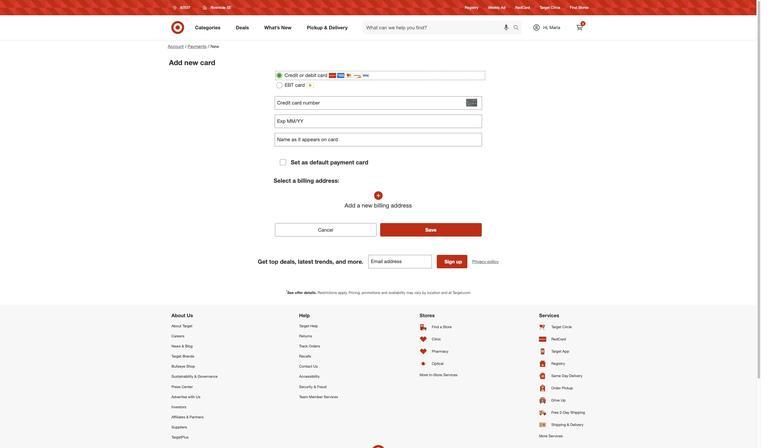 Task type: describe. For each thing, give the bounding box(es) containing it.
same
[[552, 374, 561, 379]]

categories link
[[190, 21, 228, 34]]

0 vertical spatial shipping
[[571, 411, 586, 416]]

what's new
[[264, 24, 292, 30]]

app
[[563, 350, 570, 354]]

targetplus link
[[172, 433, 218, 443]]

services inside more in-store services link
[[444, 373, 458, 378]]

what's
[[264, 24, 280, 30]]

hi, maria
[[544, 25, 561, 30]]

pharmacy link
[[420, 346, 458, 358]]

latest
[[298, 258, 313, 265]]

press center link
[[172, 382, 218, 392]]

accessibility link
[[299, 372, 338, 382]]

& for security
[[314, 385, 316, 390]]

save button
[[380, 223, 482, 237]]

target.com
[[453, 291, 471, 295]]

shipping & delivery
[[552, 423, 584, 428]]

get
[[258, 258, 268, 265]]

order pickup link
[[540, 383, 586, 395]]

availability
[[389, 291, 406, 295]]

cancel
[[318, 227, 334, 233]]

deals link
[[231, 21, 257, 34]]

sign up button
[[437, 255, 468, 269]]

0 vertical spatial registry
[[465, 5, 479, 10]]

shop
[[186, 365, 195, 369]]

0 horizontal spatial and
[[336, 258, 346, 265]]

0 vertical spatial redcard
[[516, 5, 530, 10]]

same day delivery
[[552, 374, 583, 379]]

us for contact us
[[314, 365, 318, 369]]

more for more services
[[540, 434, 548, 439]]

1 horizontal spatial new
[[281, 24, 292, 30]]

0 horizontal spatial circle
[[551, 5, 561, 10]]

pickup & delivery
[[307, 24, 348, 30]]

privacy policy link
[[473, 259, 499, 265]]

ebt card
[[285, 82, 305, 88]]

weekly ad
[[489, 5, 506, 10]]

find a store link
[[420, 321, 458, 334]]

find stores link
[[571, 5, 589, 10]]

by
[[423, 291, 427, 295]]

returns link
[[299, 332, 338, 342]]

sustainability
[[172, 375, 193, 379]]

team
[[299, 395, 308, 400]]

set as default payment card
[[291, 159, 369, 166]]

target left the app
[[552, 350, 562, 354]]

news & blog
[[172, 344, 193, 349]]

& for shipping
[[567, 423, 570, 428]]

3
[[583, 22, 584, 25]]

press
[[172, 385, 181, 390]]

advertise with us link
[[172, 392, 218, 403]]

target circle inside target circle link
[[552, 325, 572, 330]]

target brands
[[172, 355, 194, 359]]

team member services
[[299, 395, 338, 400]]

with
[[188, 395, 195, 400]]

0 vertical spatial help
[[299, 313, 310, 319]]

account / payments / new
[[168, 44, 219, 49]]

0 vertical spatial target circle
[[540, 5, 561, 10]]

1 vertical spatial registry
[[552, 362, 565, 367]]

order pickup
[[552, 386, 573, 391]]

delivery for shipping & delivery
[[571, 423, 584, 428]]

card down payments link
[[200, 58, 215, 67]]

advertise with us
[[172, 395, 201, 400]]

redcard link for the topmost target circle link
[[516, 5, 530, 10]]

find for find a store
[[432, 325, 439, 330]]

target help link
[[299, 321, 338, 332]]

weekly ad link
[[489, 5, 506, 10]]

1 horizontal spatial help
[[311, 324, 318, 329]]

pricing,
[[349, 291, 361, 295]]

about for about target
[[172, 324, 182, 329]]

recalls
[[299, 355, 311, 359]]

track orders
[[299, 344, 320, 349]]

services inside team member services link
[[324, 395, 338, 400]]

1 / from the left
[[185, 44, 187, 49]]

redcard link for the target app link
[[540, 334, 586, 346]]

cancel button
[[275, 223, 377, 237]]

ebt card tab
[[285, 82, 305, 89]]

3 link
[[573, 21, 587, 34]]

free 2-day shipping
[[552, 411, 586, 416]]

select
[[274, 177, 291, 184]]

top
[[269, 258, 279, 265]]

92507 button
[[169, 2, 197, 13]]

restrictions
[[318, 291, 337, 295]]

1 vertical spatial new
[[362, 202, 373, 209]]

blog
[[185, 344, 193, 349]]

security
[[299, 385, 313, 390]]

drive up link
[[540, 395, 586, 407]]

suppliers
[[172, 426, 187, 430]]

investors link
[[172, 403, 218, 413]]

suppliers link
[[172, 423, 218, 433]]

0 vertical spatial target circle link
[[540, 5, 561, 10]]

2 / from the left
[[208, 44, 209, 49]]

delivery for same day delivery
[[570, 374, 583, 379]]

location
[[428, 291, 441, 295]]

a for billing
[[293, 177, 296, 184]]

services inside more services link
[[549, 434, 563, 439]]

bullseye shop link
[[172, 362, 218, 372]]

riverside
[[211, 5, 226, 10]]

store for a
[[443, 325, 452, 330]]

1 vertical spatial shipping
[[552, 423, 566, 428]]

account link
[[168, 44, 184, 49]]

about us
[[172, 313, 193, 319]]

target app
[[552, 350, 570, 354]]

0 vertical spatial day
[[562, 374, 569, 379]]

more.
[[348, 258, 364, 265]]

trends,
[[315, 258, 334, 265]]

apply.
[[338, 291, 348, 295]]

target app link
[[540, 346, 586, 358]]

center
[[182, 385, 193, 390]]

see
[[287, 291, 294, 295]]

sign up
[[445, 259, 462, 265]]

details.
[[304, 291, 317, 295]]

default
[[310, 159, 329, 166]]

fraud
[[317, 385, 327, 390]]

& for sustainability
[[195, 375, 197, 379]]

what's new link
[[259, 21, 299, 34]]



Task type: locate. For each thing, give the bounding box(es) containing it.
us for about us
[[187, 313, 193, 319]]

clinic link
[[420, 334, 458, 346]]

order
[[552, 386, 561, 391]]

1 horizontal spatial redcard
[[552, 337, 567, 342]]

deals
[[236, 24, 249, 30]]

& inside 'link'
[[324, 24, 328, 30]]

1 vertical spatial new
[[211, 44, 219, 49]]

us right contact
[[314, 365, 318, 369]]

investors
[[172, 405, 186, 410]]

news & blog link
[[172, 342, 218, 352]]

1 vertical spatial a
[[357, 202, 360, 209]]

1 horizontal spatial circle
[[563, 325, 572, 330]]

None checkbox
[[280, 159, 286, 166]]

0 horizontal spatial a
[[293, 177, 296, 184]]

2 vertical spatial delivery
[[571, 423, 584, 428]]

sustainability & governance link
[[172, 372, 218, 382]]

target up target app
[[552, 325, 562, 330]]

0 vertical spatial registry link
[[465, 5, 479, 10]]

about
[[172, 313, 186, 319], [172, 324, 182, 329]]

target down about us
[[183, 324, 193, 329]]

new right what's
[[281, 24, 292, 30]]

1 vertical spatial more
[[540, 434, 548, 439]]

debit
[[305, 72, 317, 78]]

or
[[300, 72, 304, 78]]

2 vertical spatial a
[[440, 325, 442, 330]]

about up about target
[[172, 313, 186, 319]]

redcard
[[516, 5, 530, 10], [552, 337, 567, 342]]

circle up the app
[[563, 325, 572, 330]]

& for news
[[182, 344, 184, 349]]

categories
[[195, 24, 221, 30]]

us up about target link
[[187, 313, 193, 319]]

0 horizontal spatial registry
[[465, 5, 479, 10]]

account
[[168, 44, 184, 49]]

1 horizontal spatial registry
[[552, 362, 565, 367]]

ad
[[501, 5, 506, 10]]

us
[[187, 313, 193, 319], [314, 365, 318, 369], [196, 395, 201, 400]]

add new card
[[169, 58, 215, 67]]

0 vertical spatial stores
[[579, 5, 589, 10]]

contact us
[[299, 365, 318, 369]]

registry up same
[[552, 362, 565, 367]]

track
[[299, 344, 308, 349]]

1 horizontal spatial find
[[571, 5, 578, 10]]

hi,
[[544, 25, 549, 30]]

in-
[[430, 373, 434, 378]]

target circle link up "hi, maria" on the top of page
[[540, 5, 561, 10]]

& for pickup
[[324, 24, 328, 30]]

about target link
[[172, 321, 218, 332]]

1 horizontal spatial shipping
[[571, 411, 586, 416]]

0 horizontal spatial /
[[185, 44, 187, 49]]

0 horizontal spatial find
[[432, 325, 439, 330]]

redcard link up target app
[[540, 334, 586, 346]]

registry left weekly at the right top of the page
[[465, 5, 479, 10]]

target circle link
[[540, 5, 561, 10], [540, 321, 586, 334]]

affiliates & partners
[[172, 415, 204, 420]]

shipping up shipping & delivery
[[571, 411, 586, 416]]

2 horizontal spatial us
[[314, 365, 318, 369]]

a for store
[[440, 325, 442, 330]]

1 vertical spatial redcard link
[[540, 334, 586, 346]]

0 horizontal spatial redcard link
[[516, 5, 530, 10]]

targetplus
[[172, 436, 189, 440]]

day right "free"
[[564, 411, 570, 416]]

a inside find a store link
[[440, 325, 442, 330]]

0 horizontal spatial more
[[420, 373, 429, 378]]

target down news
[[172, 355, 182, 359]]

security & fraud
[[299, 385, 327, 390]]

0 vertical spatial us
[[187, 313, 193, 319]]

0 vertical spatial find
[[571, 5, 578, 10]]

help up target help
[[299, 313, 310, 319]]

help up returns link
[[311, 324, 318, 329]]

0 horizontal spatial pickup
[[307, 24, 323, 30]]

shipping
[[571, 411, 586, 416], [552, 423, 566, 428]]

0 horizontal spatial store
[[434, 373, 443, 378]]

1 horizontal spatial billing
[[374, 202, 390, 209]]

registry link down target app
[[540, 358, 586, 370]]

1 horizontal spatial us
[[196, 395, 201, 400]]

2 horizontal spatial and
[[442, 291, 448, 295]]

find for find stores
[[571, 5, 578, 10]]

card down or
[[295, 82, 305, 88]]

privacy
[[473, 259, 487, 264]]

add
[[169, 58, 183, 67], [345, 202, 356, 209]]

1 vertical spatial about
[[172, 324, 182, 329]]

1 vertical spatial billing
[[374, 202, 390, 209]]

about target
[[172, 324, 193, 329]]

card
[[200, 58, 215, 67], [318, 72, 328, 78], [295, 82, 305, 88], [356, 159, 369, 166]]

2 about from the top
[[172, 324, 182, 329]]

store for in-
[[434, 373, 443, 378]]

add for add a new billing address
[[345, 202, 356, 209]]

0 horizontal spatial redcard
[[516, 5, 530, 10]]

target up returns
[[299, 324, 310, 329]]

0 vertical spatial new
[[184, 58, 198, 67]]

0 horizontal spatial us
[[187, 313, 193, 319]]

0 horizontal spatial new
[[211, 44, 219, 49]]

store
[[443, 325, 452, 330], [434, 373, 443, 378]]

0 horizontal spatial help
[[299, 313, 310, 319]]

1 horizontal spatial and
[[382, 291, 388, 295]]

0 horizontal spatial stores
[[420, 313, 435, 319]]

set
[[291, 159, 300, 166]]

weekly
[[489, 5, 500, 10]]

2-
[[560, 411, 564, 416]]

clinic
[[432, 337, 441, 342]]

1 horizontal spatial /
[[208, 44, 209, 49]]

pickup inside 'link'
[[307, 24, 323, 30]]

0 horizontal spatial registry link
[[465, 5, 479, 10]]

target inside "link"
[[172, 355, 182, 359]]

careers link
[[172, 332, 218, 342]]

card inside 'ebt card' tab
[[295, 82, 305, 88]]

bullseye
[[172, 365, 185, 369]]

new right payments link
[[211, 44, 219, 49]]

orders
[[309, 344, 320, 349]]

0 horizontal spatial add
[[169, 58, 183, 67]]

offer
[[295, 291, 303, 295]]

up
[[457, 259, 462, 265]]

more services
[[540, 434, 563, 439]]

1 horizontal spatial redcard link
[[540, 334, 586, 346]]

0 vertical spatial add
[[169, 58, 183, 67]]

about for about us
[[172, 313, 186, 319]]

/ right account link
[[185, 44, 187, 49]]

1 vertical spatial us
[[314, 365, 318, 369]]

1 horizontal spatial add
[[345, 202, 356, 209]]

target circle link up the target app link
[[540, 321, 586, 334]]

None telephone field
[[275, 115, 482, 128]]

same day delivery link
[[540, 370, 586, 383]]

1 horizontal spatial pickup
[[562, 386, 573, 391]]

card right payment on the top
[[356, 159, 369, 166]]

0 vertical spatial redcard link
[[516, 5, 530, 10]]

target up the hi,
[[540, 5, 550, 10]]

None text field
[[275, 133, 482, 147], [369, 255, 432, 269], [275, 133, 482, 147], [369, 255, 432, 269]]

find up clinic
[[432, 325, 439, 330]]

billing left address
[[374, 202, 390, 209]]

billing down as
[[298, 177, 314, 184]]

What can we help you find? suggestions appear below search field
[[363, 21, 515, 34]]

0 vertical spatial more
[[420, 373, 429, 378]]

vary
[[415, 291, 422, 295]]

1 horizontal spatial store
[[443, 325, 452, 330]]

1 vertical spatial day
[[564, 411, 570, 416]]

1 vertical spatial circle
[[563, 325, 572, 330]]

92507
[[180, 5, 190, 10]]

registry link
[[465, 5, 479, 10], [540, 358, 586, 370]]

and left more.
[[336, 258, 346, 265]]

/ right payments link
[[208, 44, 209, 49]]

0 vertical spatial store
[[443, 325, 452, 330]]

add a new billing address
[[345, 202, 412, 209]]

redcard right ad
[[516, 5, 530, 10]]

redcard up target app
[[552, 337, 567, 342]]

more for more in-store services
[[420, 373, 429, 378]]

1 vertical spatial target circle
[[552, 325, 572, 330]]

about up careers
[[172, 324, 182, 329]]

1 horizontal spatial registry link
[[540, 358, 586, 370]]

policy
[[488, 259, 499, 264]]

save
[[426, 227, 437, 233]]

0 horizontal spatial billing
[[298, 177, 314, 184]]

1 about from the top
[[172, 313, 186, 319]]

redcard link
[[516, 5, 530, 10], [540, 334, 586, 346]]

a for new
[[357, 202, 360, 209]]

card right 'debit'
[[318, 72, 328, 78]]

1 vertical spatial help
[[311, 324, 318, 329]]

stores up the 3
[[579, 5, 589, 10]]

address:
[[316, 177, 340, 184]]

as
[[302, 159, 308, 166]]

promotions
[[362, 291, 381, 295]]

1 vertical spatial redcard
[[552, 337, 567, 342]]

more down shipping & delivery link
[[540, 434, 548, 439]]

governance
[[198, 375, 218, 379]]

and left at
[[442, 291, 448, 295]]

more
[[420, 373, 429, 378], [540, 434, 548, 439]]

target circle up the target app link
[[552, 325, 572, 330]]

1 vertical spatial add
[[345, 202, 356, 209]]

0 horizontal spatial new
[[184, 58, 198, 67]]

address
[[391, 202, 412, 209]]

1 horizontal spatial new
[[362, 202, 373, 209]]

0 vertical spatial a
[[293, 177, 296, 184]]

bullseye shop
[[172, 365, 195, 369]]

& for affiliates
[[186, 415, 189, 420]]

up
[[561, 399, 566, 403]]

select a billing address:
[[274, 177, 340, 184]]

privacy policy
[[473, 259, 499, 264]]

delivery inside 'link'
[[329, 24, 348, 30]]

1 vertical spatial stores
[[420, 313, 435, 319]]

circle up maria
[[551, 5, 561, 10]]

store up clinic link
[[443, 325, 452, 330]]

store down the optical link
[[434, 373, 443, 378]]

stores up find a store link
[[420, 313, 435, 319]]

0 vertical spatial about
[[172, 313, 186, 319]]

day right same
[[562, 374, 569, 379]]

target
[[540, 5, 550, 10], [183, 324, 193, 329], [299, 324, 310, 329], [552, 325, 562, 330], [552, 350, 562, 354], [172, 355, 182, 359]]

stores
[[579, 5, 589, 10], [420, 313, 435, 319]]

add for add new card
[[169, 58, 183, 67]]

and left availability
[[382, 291, 388, 295]]

billing
[[298, 177, 314, 184], [374, 202, 390, 209]]

0 vertical spatial pickup
[[307, 24, 323, 30]]

target circle up "hi, maria" on the top of page
[[540, 5, 561, 10]]

shipping & delivery link
[[540, 419, 586, 432]]

registry link left weekly at the right top of the page
[[465, 5, 479, 10]]

contact
[[299, 365, 313, 369]]

us right the with
[[196, 395, 201, 400]]

more left in-
[[420, 373, 429, 378]]

None telephone field
[[275, 96, 482, 110]]

EBT card radio
[[276, 82, 282, 88]]

Credit or debit card radio
[[276, 72, 282, 79]]

1 vertical spatial pickup
[[562, 386, 573, 391]]

riverside se
[[211, 5, 231, 10]]

find up '3' link at the right
[[571, 5, 578, 10]]

redcard link right ad
[[516, 5, 530, 10]]

1 horizontal spatial a
[[357, 202, 360, 209]]

credit or debit card
[[285, 72, 328, 78]]

payments link
[[188, 44, 207, 49]]

1 vertical spatial target circle link
[[540, 321, 586, 334]]

careers
[[172, 334, 185, 339]]

se
[[227, 5, 231, 10]]

1 vertical spatial delivery
[[570, 374, 583, 379]]

1 vertical spatial store
[[434, 373, 443, 378]]

1 horizontal spatial stores
[[579, 5, 589, 10]]

0 vertical spatial circle
[[551, 5, 561, 10]]

target: expect more. pay less. image
[[293, 443, 465, 449]]

2 vertical spatial us
[[196, 395, 201, 400]]

delivery for pickup & delivery
[[329, 24, 348, 30]]

&
[[324, 24, 328, 30], [182, 344, 184, 349], [195, 375, 197, 379], [314, 385, 316, 390], [186, 415, 189, 420], [567, 423, 570, 428]]

0 vertical spatial new
[[281, 24, 292, 30]]

pickup & delivery link
[[302, 21, 356, 34]]

0 horizontal spatial shipping
[[552, 423, 566, 428]]

2 horizontal spatial a
[[440, 325, 442, 330]]

may
[[407, 291, 414, 295]]

1 vertical spatial find
[[432, 325, 439, 330]]

0 vertical spatial delivery
[[329, 24, 348, 30]]

0 vertical spatial billing
[[298, 177, 314, 184]]

shipping up more services link
[[552, 423, 566, 428]]

* see offer details. restrictions apply. pricing, promotions and availability may vary by location and at target.com
[[286, 290, 471, 295]]

help
[[299, 313, 310, 319], [311, 324, 318, 329]]

drive
[[552, 399, 560, 403]]

1 horizontal spatial more
[[540, 434, 548, 439]]

1 vertical spatial registry link
[[540, 358, 586, 370]]



Task type: vqa. For each thing, say whether or not it's contained in the screenshot.
"SELECT A BILLING ADDRESS:"
yes



